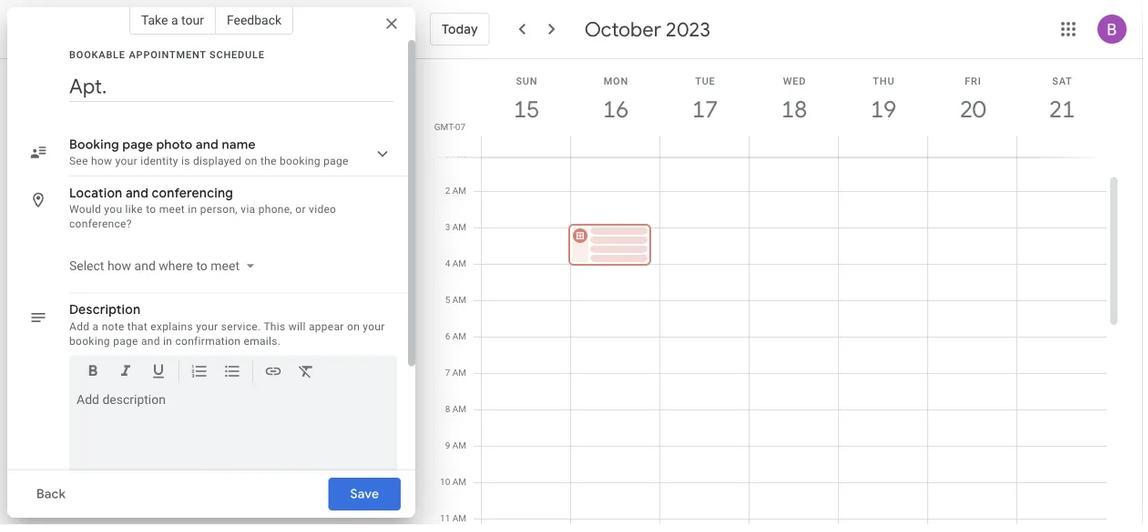 Task type: describe. For each thing, give the bounding box(es) containing it.
identity
[[141, 155, 178, 168]]

bold image
[[84, 362, 102, 384]]

6 am
[[445, 331, 467, 342]]

thu 19
[[870, 75, 896, 124]]

schedule
[[210, 49, 265, 60]]

see
[[69, 155, 88, 168]]

20
[[959, 94, 985, 124]]

today
[[442, 21, 478, 37]]

11 am
[[440, 513, 467, 524]]

thu
[[873, 75, 895, 87]]

sat 21
[[1048, 75, 1074, 124]]

on for that
[[347, 320, 360, 333]]

07
[[455, 121, 466, 132]]

is
[[181, 155, 190, 168]]

to inside location and conferencing would you like to meet in person, via phone, or video conference?
[[146, 203, 156, 216]]

italic image
[[117, 362, 135, 384]]

description
[[69, 302, 141, 318]]

booking
[[69, 137, 119, 153]]

this
[[264, 320, 286, 333]]

1
[[445, 149, 450, 160]]

video
[[309, 203, 336, 216]]

tue 17
[[691, 75, 717, 124]]

20 column header
[[928, 59, 1018, 157]]

wed
[[783, 75, 807, 87]]

9 am
[[445, 441, 467, 451]]

like
[[125, 203, 143, 216]]

2023
[[666, 16, 711, 42]]

how inside booking page photo and name see how your identity is displayed on the booking page
[[91, 155, 112, 168]]

note
[[102, 320, 124, 333]]

16
[[602, 94, 628, 124]]

back button
[[22, 473, 80, 517]]

insert link image
[[264, 362, 282, 384]]

select how and where to meet
[[69, 258, 240, 273]]

explains
[[151, 320, 193, 333]]

location and conferencing would you like to meet in person, via phone, or video conference?
[[69, 185, 336, 231]]

2 horizontal spatial your
[[363, 320, 385, 333]]

11
[[440, 513, 450, 524]]

Description text field
[[77, 392, 390, 483]]

10
[[440, 477, 450, 488]]

tue
[[695, 75, 716, 87]]

21
[[1048, 94, 1074, 124]]

in inside location and conferencing would you like to meet in person, via phone, or video conference?
[[188, 203, 197, 216]]

booking for name
[[280, 155, 321, 168]]

that
[[127, 320, 148, 333]]

fri
[[965, 75, 982, 87]]

confirmation
[[175, 335, 241, 348]]

page for description
[[113, 335, 138, 348]]

am for 8 am
[[453, 404, 467, 415]]

where
[[159, 258, 193, 273]]

take a tour button
[[129, 5, 216, 35]]

1 horizontal spatial your
[[196, 320, 218, 333]]

person,
[[200, 203, 238, 216]]

location
[[69, 185, 122, 201]]

remove formatting image
[[297, 362, 315, 384]]

am for 2 am
[[453, 185, 467, 196]]

on for name
[[245, 155, 258, 168]]

3 am
[[445, 222, 467, 233]]

appear
[[309, 320, 344, 333]]

take a tour
[[141, 12, 204, 27]]

underline image
[[149, 362, 168, 384]]

tuesday, october 17 element
[[684, 88, 726, 130]]

to inside select how and where to meet dropdown button
[[196, 258, 208, 273]]

am for 3 am
[[453, 222, 467, 233]]

4
[[445, 258, 450, 269]]

am for 1 am
[[453, 149, 467, 160]]

booking for that
[[69, 335, 110, 348]]

feedback
[[227, 12, 282, 27]]

photo
[[156, 137, 193, 153]]

21 column header
[[1017, 59, 1107, 157]]

service.
[[221, 320, 261, 333]]

am for 7 am
[[453, 368, 467, 379]]

emails.
[[244, 335, 281, 348]]

phone,
[[259, 203, 293, 216]]

displayed
[[193, 155, 242, 168]]

gmt-
[[434, 121, 455, 132]]

the
[[261, 155, 277, 168]]

saturday, october 21 element
[[1041, 88, 1083, 130]]

a inside description add a note that explains your service. this will appear on your booking page and in confirmation emails.
[[93, 320, 99, 333]]

4 am
[[445, 258, 467, 269]]

take
[[141, 12, 168, 27]]

add
[[69, 320, 90, 333]]

will
[[289, 320, 306, 333]]

meet inside location and conferencing would you like to meet in person, via phone, or video conference?
[[159, 203, 185, 216]]



Task type: vqa. For each thing, say whether or not it's contained in the screenshot.


Task type: locate. For each thing, give the bounding box(es) containing it.
0 vertical spatial in
[[188, 203, 197, 216]]

via
[[241, 203, 256, 216]]

page up identity
[[122, 137, 153, 153]]

2
[[445, 185, 450, 196]]

am for 11 am
[[453, 513, 467, 524]]

and left where
[[134, 258, 156, 273]]

19
[[870, 94, 896, 124]]

conferencing
[[152, 185, 233, 201]]

am right 1
[[453, 149, 467, 160]]

how down booking
[[91, 155, 112, 168]]

8
[[445, 404, 450, 415]]

and
[[196, 137, 219, 153], [126, 185, 149, 201], [134, 258, 156, 273], [141, 335, 160, 348]]

am
[[453, 149, 467, 160], [453, 185, 467, 196], [453, 222, 467, 233], [453, 258, 467, 269], [453, 295, 467, 306], [453, 331, 467, 342], [453, 368, 467, 379], [453, 404, 467, 415], [453, 441, 467, 451], [453, 477, 467, 488], [453, 513, 467, 524]]

1 horizontal spatial in
[[188, 203, 197, 216]]

select how and where to meet button
[[62, 250, 262, 282]]

2 vertical spatial page
[[113, 335, 138, 348]]

15
[[512, 94, 539, 124]]

am right 3
[[453, 222, 467, 233]]

am right 9
[[453, 441, 467, 451]]

5 am
[[445, 295, 467, 306]]

meet inside dropdown button
[[211, 258, 240, 273]]

booking right the
[[280, 155, 321, 168]]

15 column header
[[481, 59, 571, 157]]

feedback button
[[216, 5, 293, 35]]

1 vertical spatial to
[[196, 258, 208, 273]]

7 am from the top
[[453, 368, 467, 379]]

to right like
[[146, 203, 156, 216]]

7
[[445, 368, 450, 379]]

select
[[69, 258, 104, 273]]

1 am from the top
[[453, 149, 467, 160]]

mon
[[604, 75, 629, 87]]

and inside description add a note that explains your service. this will appear on your booking page and in confirmation emails.
[[141, 335, 160, 348]]

bulleted list image
[[223, 362, 241, 384]]

1 horizontal spatial to
[[196, 258, 208, 273]]

your left identity
[[115, 155, 138, 168]]

6 am from the top
[[453, 331, 467, 342]]

meet
[[159, 203, 185, 216], [211, 258, 240, 273]]

booking page photo and name see how your identity is displayed on the booking page
[[69, 137, 349, 168]]

10 am
[[440, 477, 467, 488]]

1 vertical spatial in
[[163, 335, 172, 348]]

1 horizontal spatial booking
[[280, 155, 321, 168]]

1 horizontal spatial on
[[347, 320, 360, 333]]

0 horizontal spatial to
[[146, 203, 156, 216]]

1 horizontal spatial a
[[171, 12, 178, 27]]

18 column header
[[749, 59, 839, 157]]

am right 2
[[453, 185, 467, 196]]

fri 20
[[959, 75, 985, 124]]

on
[[245, 155, 258, 168], [347, 320, 360, 333]]

your inside booking page photo and name see how your identity is displayed on the booking page
[[115, 155, 138, 168]]

am right 10
[[453, 477, 467, 488]]

0 horizontal spatial booking
[[69, 335, 110, 348]]

5 am from the top
[[453, 295, 467, 306]]

1 am
[[445, 149, 467, 160]]

booking
[[280, 155, 321, 168], [69, 335, 110, 348]]

0 horizontal spatial in
[[163, 335, 172, 348]]

16 column header
[[570, 59, 661, 157]]

1 horizontal spatial meet
[[211, 258, 240, 273]]

1 vertical spatial page
[[324, 155, 349, 168]]

page up video
[[324, 155, 349, 168]]

am for 6 am
[[453, 331, 467, 342]]

how
[[91, 155, 112, 168], [107, 258, 131, 273]]

wed 18
[[780, 75, 807, 124]]

page down that
[[113, 335, 138, 348]]

1 vertical spatial a
[[93, 320, 99, 333]]

on left the
[[245, 155, 258, 168]]

am right the 11
[[453, 513, 467, 524]]

your up confirmation
[[196, 320, 218, 333]]

and inside location and conferencing would you like to meet in person, via phone, or video conference?
[[126, 185, 149, 201]]

name
[[222, 137, 256, 153]]

2 am from the top
[[453, 185, 467, 196]]

sunday, october 15 element
[[506, 88, 548, 130]]

booking down add
[[69, 335, 110, 348]]

you
[[104, 203, 122, 216]]

1 vertical spatial on
[[347, 320, 360, 333]]

sun 15
[[512, 75, 539, 124]]

meet right where
[[211, 258, 240, 273]]

1 vertical spatial booking
[[69, 335, 110, 348]]

am for 10 am
[[453, 477, 467, 488]]

0 horizontal spatial your
[[115, 155, 138, 168]]

18
[[780, 94, 806, 124]]

2 am
[[445, 185, 467, 196]]

friday, october 20 element
[[952, 88, 994, 130]]

am for 4 am
[[453, 258, 467, 269]]

8 am from the top
[[453, 404, 467, 415]]

conference?
[[69, 218, 132, 231]]

am right 5
[[453, 295, 467, 306]]

9
[[445, 441, 450, 451]]

numbered list image
[[190, 362, 209, 384]]

19 column header
[[838, 59, 928, 157]]

1 vertical spatial how
[[107, 258, 131, 273]]

booking inside description add a note that explains your service. this will appear on your booking page and in confirmation emails.
[[69, 335, 110, 348]]

thursday, october 19 element
[[863, 88, 905, 130]]

0 horizontal spatial a
[[93, 320, 99, 333]]

page inside description add a note that explains your service. this will appear on your booking page and in confirmation emails.
[[113, 335, 138, 348]]

sat
[[1053, 75, 1073, 87]]

grid containing 15
[[423, 59, 1122, 526]]

and up like
[[126, 185, 149, 201]]

on inside booking page photo and name see how your identity is displayed on the booking page
[[245, 155, 258, 168]]

and down that
[[141, 335, 160, 348]]

today button
[[430, 7, 490, 51]]

wednesday, october 18 element
[[774, 88, 816, 130]]

your right appear on the left bottom
[[363, 320, 385, 333]]

tour
[[181, 12, 204, 27]]

0 vertical spatial meet
[[159, 203, 185, 216]]

Add title text field
[[69, 73, 394, 100]]

0 vertical spatial on
[[245, 155, 258, 168]]

on inside description add a note that explains your service. this will appear on your booking page and in confirmation emails.
[[347, 320, 360, 333]]

in inside description add a note that explains your service. this will appear on your booking page and in confirmation emails.
[[163, 335, 172, 348]]

page for booking
[[324, 155, 349, 168]]

how inside dropdown button
[[107, 258, 131, 273]]

on right appear on the left bottom
[[347, 320, 360, 333]]

0 vertical spatial page
[[122, 137, 153, 153]]

gmt-07
[[434, 121, 466, 132]]

0 horizontal spatial meet
[[159, 203, 185, 216]]

7 am
[[445, 368, 467, 379]]

0 vertical spatial booking
[[280, 155, 321, 168]]

page
[[122, 137, 153, 153], [324, 155, 349, 168], [113, 335, 138, 348]]

17
[[691, 94, 717, 124]]

am right 4
[[453, 258, 467, 269]]

appointment
[[129, 49, 206, 60]]

description add a note that explains your service. this will appear on your booking page and in confirmation emails.
[[69, 302, 385, 348]]

mon 16
[[602, 75, 629, 124]]

0 vertical spatial a
[[171, 12, 178, 27]]

11 am from the top
[[453, 513, 467, 524]]

bookable appointment schedule
[[69, 49, 265, 60]]

0 horizontal spatial on
[[245, 155, 258, 168]]

a inside take a tour button
[[171, 12, 178, 27]]

am right "6"
[[453, 331, 467, 342]]

5
[[445, 295, 450, 306]]

am right 7
[[453, 368, 467, 379]]

meet down the conferencing
[[159, 203, 185, 216]]

0 vertical spatial how
[[91, 155, 112, 168]]

grid
[[423, 59, 1122, 526]]

and inside booking page photo and name see how your identity is displayed on the booking page
[[196, 137, 219, 153]]

and inside dropdown button
[[134, 258, 156, 273]]

10 am from the top
[[453, 477, 467, 488]]

0 vertical spatial to
[[146, 203, 156, 216]]

1 vertical spatial meet
[[211, 258, 240, 273]]

9 am from the top
[[453, 441, 467, 451]]

or
[[295, 203, 306, 216]]

in down explains
[[163, 335, 172, 348]]

bookable
[[69, 49, 126, 60]]

booking inside booking page photo and name see how your identity is displayed on the booking page
[[280, 155, 321, 168]]

and up displayed
[[196, 137, 219, 153]]

a right add
[[93, 320, 99, 333]]

in down the conferencing
[[188, 203, 197, 216]]

a left tour
[[171, 12, 178, 27]]

3
[[445, 222, 450, 233]]

october
[[585, 16, 661, 42]]

am for 5 am
[[453, 295, 467, 306]]

8 am
[[445, 404, 467, 415]]

to right where
[[196, 258, 208, 273]]

october 2023
[[585, 16, 711, 42]]

6
[[445, 331, 450, 342]]

would
[[69, 203, 101, 216]]

sun
[[516, 75, 538, 87]]

am for 9 am
[[453, 441, 467, 451]]

back
[[36, 487, 66, 503]]

formatting options toolbar
[[69, 356, 397, 395]]

17 column header
[[660, 59, 750, 157]]

3 am from the top
[[453, 222, 467, 233]]

monday, october 16 element
[[595, 88, 637, 130]]

how right select
[[107, 258, 131, 273]]

4 am from the top
[[453, 258, 467, 269]]

am right the 8
[[453, 404, 467, 415]]



